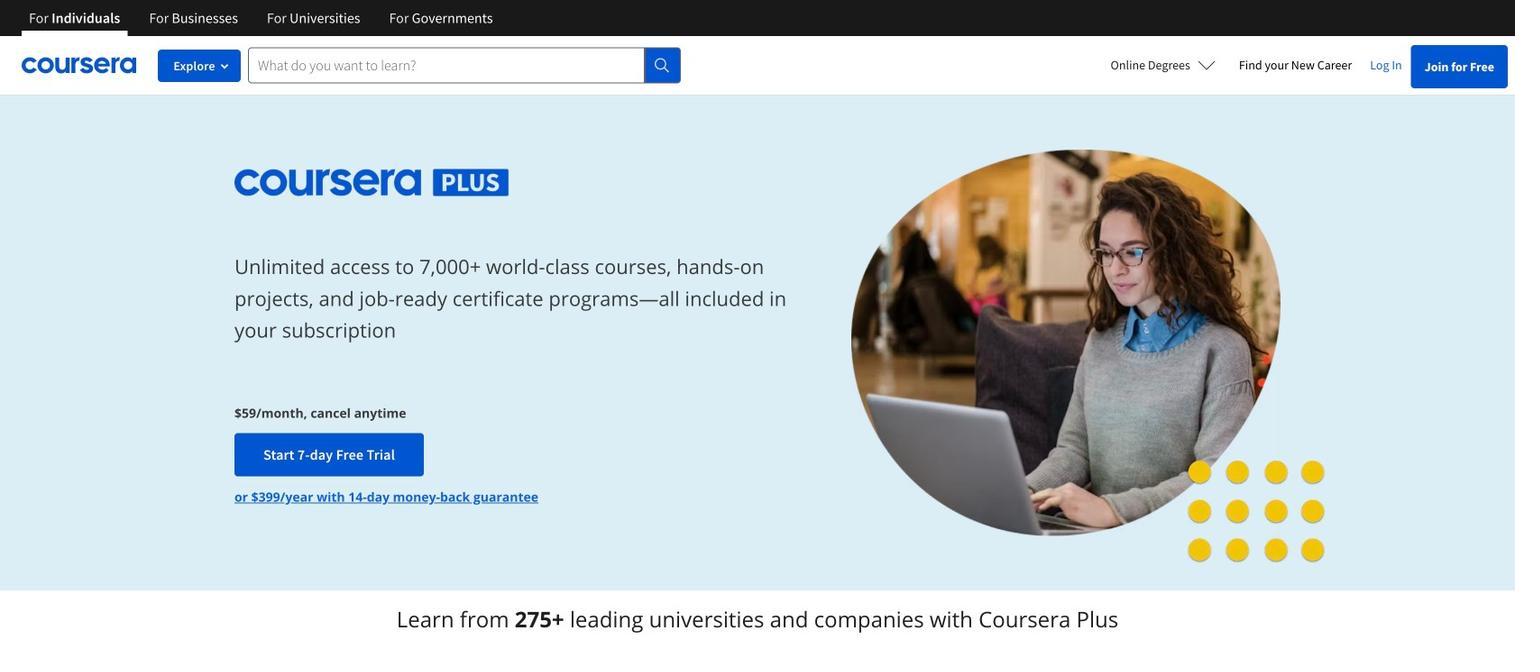 Task type: locate. For each thing, give the bounding box(es) containing it.
banner navigation
[[14, 0, 508, 36]]

None search field
[[248, 47, 681, 83]]

coursera plus image
[[235, 169, 510, 196]]

coursera image
[[22, 51, 136, 80]]



Task type: vqa. For each thing, say whether or not it's contained in the screenshot.
search field
yes



Task type: describe. For each thing, give the bounding box(es) containing it.
What do you want to learn? text field
[[248, 47, 645, 83]]



